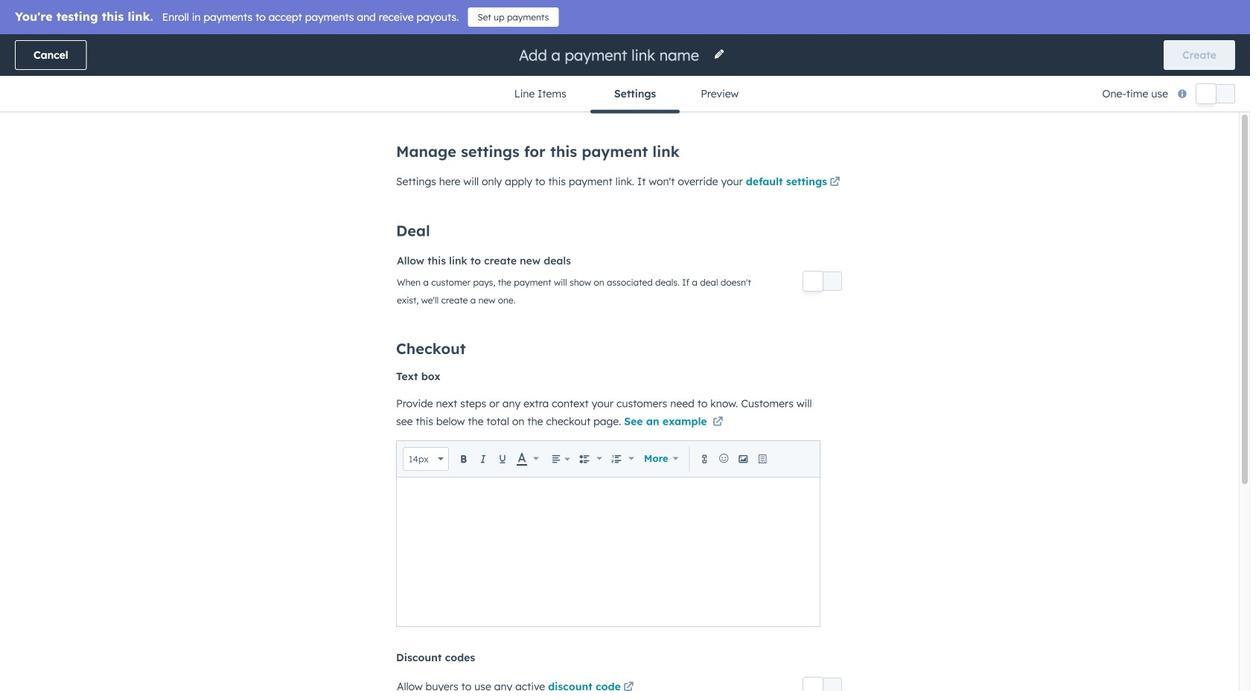 Task type: vqa. For each thing, say whether or not it's contained in the screenshot.
Link opens in a new window icon to the left
yes



Task type: locate. For each thing, give the bounding box(es) containing it.
application
[[396, 441, 821, 628]]

1 vertical spatial link opens in a new window image
[[713, 418, 723, 428]]

group
[[576, 449, 606, 469], [608, 449, 638, 469]]

4 column header from the left
[[1096, 188, 1214, 220]]

3 column header from the left
[[1021, 188, 1096, 220]]

dialog
[[0, 0, 1250, 692]]

link opens in a new window image
[[830, 178, 840, 188], [713, 418, 723, 428]]

1 horizontal spatial link opens in a new window image
[[830, 178, 840, 188]]

navigation
[[490, 76, 760, 114]]

1 horizontal spatial group
[[608, 449, 638, 469]]

previous page image
[[511, 295, 529, 313]]

Search search field
[[36, 142, 334, 172]]

column header
[[36, 188, 233, 220], [233, 188, 351, 220], [1021, 188, 1096, 220], [1096, 188, 1214, 220]]

0 horizontal spatial link opens in a new window image
[[713, 418, 723, 428]]

2 column header from the left
[[233, 188, 351, 220]]

link opens in a new window image
[[830, 174, 840, 192], [713, 414, 723, 432], [623, 679, 634, 692], [623, 683, 634, 692]]

1 column header from the left
[[36, 188, 233, 220]]

0 horizontal spatial group
[[576, 449, 606, 469]]



Task type: describe. For each thing, give the bounding box(es) containing it.
2 group from the left
[[608, 449, 638, 469]]

Add a payment link name field
[[517, 45, 704, 65]]

navigation inside page section element
[[490, 76, 760, 114]]

Size text field
[[408, 452, 438, 467]]

0 vertical spatial link opens in a new window image
[[830, 178, 840, 188]]

1 group from the left
[[576, 449, 606, 469]]

page section element
[[0, 34, 1250, 114]]



